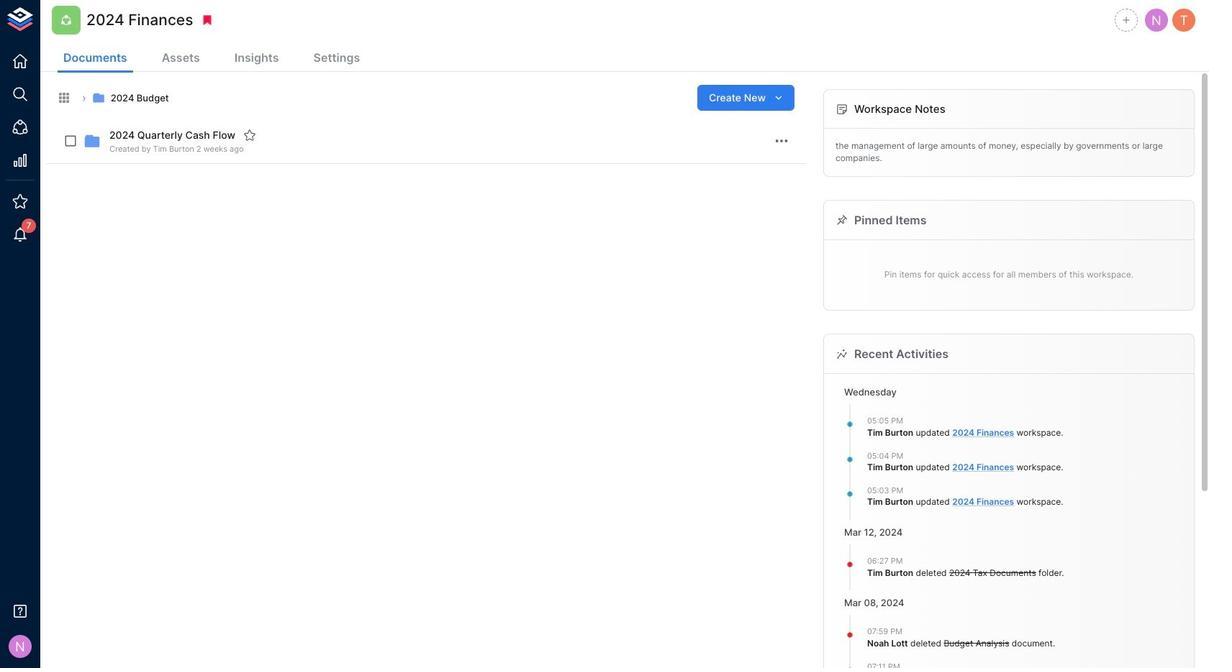 Task type: locate. For each thing, give the bounding box(es) containing it.
favorite image
[[243, 129, 256, 142]]



Task type: vqa. For each thing, say whether or not it's contained in the screenshot.
Favorite image
yes



Task type: describe. For each thing, give the bounding box(es) containing it.
remove bookmark image
[[201, 14, 214, 27]]



